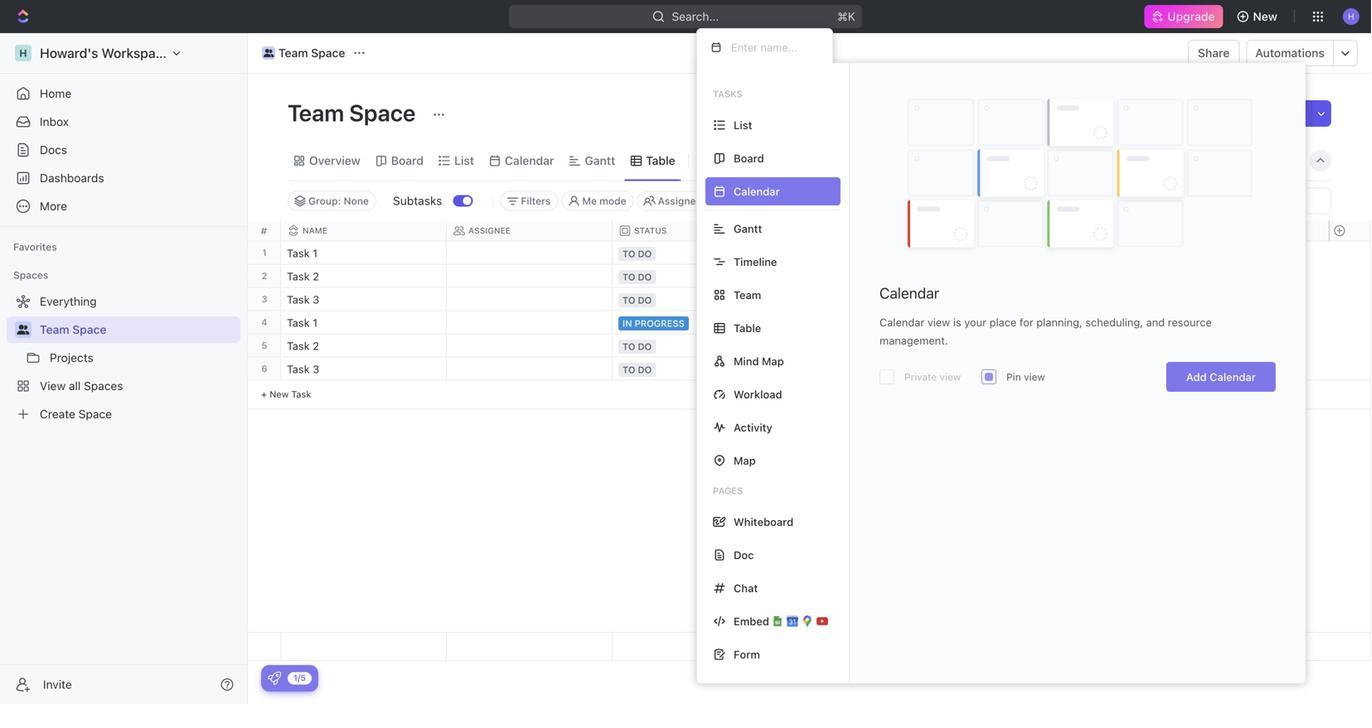 Task type: describe. For each thing, give the bounding box(es) containing it.
Enter name... field
[[730, 40, 819, 54]]

space inside tree
[[72, 323, 106, 337]]

form
[[734, 649, 760, 661]]

to do for set priority icon for ‎task 1
[[623, 249, 652, 259]]

set priority element for task 3
[[942, 359, 967, 383]]

chat
[[734, 582, 758, 595]]

0 vertical spatial map
[[762, 355, 784, 368]]

automations button
[[1247, 41, 1333, 65]]

task 3 for 3's set priority image's to do cell
[[287, 363, 319, 376]]

1 vertical spatial space
[[349, 99, 416, 126]]

table link
[[643, 149, 675, 172]]

user group image
[[263, 49, 274, 57]]

customize
[[1230, 154, 1288, 167]]

1 horizontal spatial space
[[311, 46, 345, 60]]

2 to do from the top
[[623, 272, 652, 283]]

2 for 1
[[262, 271, 267, 281]]

view for private view
[[1024, 371, 1045, 383]]

mind map
[[734, 355, 784, 368]]

upgrade
[[1168, 10, 1215, 23]]

add task
[[1251, 107, 1302, 120]]

3 inside 1 2 3 4 5 6
[[261, 294, 267, 305]]

inbox link
[[7, 109, 240, 135]]

private
[[904, 371, 937, 383]]

share
[[1198, 46, 1230, 60]]

gantt link
[[582, 149, 615, 172]]

4
[[261, 317, 267, 328]]

do for fourth to do cell from the bottom
[[638, 272, 652, 283]]

Search tasks... text field
[[1165, 189, 1331, 213]]

doc
[[734, 549, 754, 562]]

sidebar navigation
[[0, 33, 248, 705]]

team space inside team space tree
[[40, 323, 106, 337]]

0 vertical spatial list
[[734, 119, 752, 131]]

0 horizontal spatial list
[[454, 154, 474, 167]]

3 to do from the top
[[623, 295, 652, 306]]

for
[[1020, 316, 1034, 329]]

2 to do cell from the top
[[613, 265, 778, 287]]

to for 3rd to do cell from the top
[[623, 295, 635, 306]]

add task button
[[1241, 100, 1311, 127]]

0 vertical spatial team space
[[279, 46, 345, 60]]

to for to do cell for set priority icon for ‎task 1
[[623, 249, 635, 259]]

overview link
[[306, 149, 360, 172]]

press space to select this row. row containing 6
[[248, 358, 281, 381]]

management.
[[880, 334, 948, 347]]

onboarding checklist button image
[[268, 672, 281, 686]]

press space to select this row. row containing 5
[[248, 334, 281, 358]]

team up overview link
[[288, 99, 344, 126]]

pin view
[[1007, 371, 1045, 383]]

mind
[[734, 355, 759, 368]]

team space link inside tree
[[40, 317, 237, 343]]

share button
[[1188, 40, 1240, 66]]

0 horizontal spatial table
[[646, 154, 675, 167]]

add for add calendar
[[1186, 371, 1207, 383]]

‎task for ‎task 2
[[287, 270, 310, 283]]

whiteboard
[[734, 516, 794, 528]]

row group containing 1 2 3 4 5 6
[[248, 242, 281, 410]]

invite
[[43, 678, 72, 692]]

hide button
[[1155, 149, 1205, 172]]

‎task 1
[[287, 247, 318, 259]]

3 down task 2
[[313, 363, 319, 376]]

2 for ‎task
[[313, 270, 319, 283]]

hide inside button
[[827, 195, 850, 207]]

board inside board link
[[391, 154, 424, 167]]

do for to do cell for set priority icon for ‎task 1
[[638, 249, 652, 259]]

assignees button
[[637, 191, 715, 211]]

view right private on the bottom right
[[940, 371, 961, 383]]

‎task 2
[[287, 270, 319, 283]]

#
[[261, 225, 267, 237]]

do for 3's set priority image's to do cell
[[638, 365, 652, 376]]

1 inside 1 2 3 4 5 6
[[262, 247, 267, 258]]

subtasks
[[393, 194, 442, 208]]

to do cell for set priority icon for ‎task 1
[[613, 242, 778, 264]]

do for 3rd to do cell from the top
[[638, 295, 652, 306]]

1 for task 1
[[313, 317, 318, 329]]

pin
[[1007, 371, 1021, 383]]

your
[[964, 316, 987, 329]]

and
[[1146, 316, 1165, 329]]

grid containing ‎task 1
[[248, 221, 1371, 662]]

new task
[[270, 389, 311, 400]]

1 2 3 4 5 6
[[261, 247, 267, 374]]

dashboards
[[40, 171, 104, 185]]

docs link
[[7, 137, 240, 163]]

in progress
[[623, 318, 685, 329]]

to do cell for set priority image related to 2
[[613, 334, 778, 357]]

upgrade link
[[1144, 5, 1223, 28]]

0 horizontal spatial map
[[734, 455, 756, 467]]

view button
[[696, 149, 750, 172]]

resource
[[1168, 316, 1212, 329]]

calendar view is your place for planning, scheduling, and resource management.
[[880, 316, 1212, 347]]

hide button
[[821, 191, 856, 211]]

activity
[[734, 422, 772, 434]]

2 for task
[[313, 340, 319, 352]]

progress
[[635, 318, 685, 329]]

user group image
[[17, 325, 29, 335]]

show closed
[[739, 195, 799, 207]]

1 horizontal spatial table
[[734, 322, 761, 334]]

task 2
[[287, 340, 319, 352]]

home link
[[7, 80, 240, 107]]

team space tree
[[7, 288, 240, 428]]

calendar link
[[502, 149, 554, 172]]

add calendar
[[1186, 371, 1256, 383]]

row group containing ‎task 1
[[281, 242, 1110, 410]]

to do cell for 3's set priority image
[[613, 358, 778, 380]]

calendar inside calendar view is your place for planning, scheduling, and resource management.
[[880, 316, 925, 329]]

1 horizontal spatial team space link
[[258, 43, 349, 63]]

hide inside dropdown button
[[1175, 154, 1200, 167]]

to do for set priority image related to 2
[[623, 342, 652, 352]]

new button
[[1230, 3, 1287, 30]]



Task type: vqa. For each thing, say whether or not it's contained in the screenshot.


Task type: locate. For each thing, give the bounding box(es) containing it.
row group
[[248, 242, 281, 410], [281, 242, 1110, 410], [1329, 242, 1370, 410], [1329, 633, 1370, 661]]

add down resource
[[1186, 371, 1207, 383]]

team space up overview
[[288, 99, 421, 126]]

0 vertical spatial task 3
[[287, 293, 319, 306]]

1 horizontal spatial new
[[1253, 10, 1277, 23]]

2 vertical spatial space
[[72, 323, 106, 337]]

0 vertical spatial new
[[1253, 10, 1277, 23]]

add
[[1251, 107, 1273, 120], [1186, 371, 1207, 383]]

task 3 down task 2
[[287, 363, 319, 376]]

map right mind at the right
[[762, 355, 784, 368]]

1 horizontal spatial list
[[734, 119, 752, 131]]

in progress cell
[[613, 311, 778, 334]]

press space to select this row. row containing task 1
[[281, 311, 1110, 337]]

set priority element for task 1
[[942, 312, 967, 337]]

0 vertical spatial gantt
[[585, 154, 615, 167]]

set priority image up is
[[942, 242, 967, 267]]

board up subtasks
[[391, 154, 424, 167]]

view left is
[[928, 316, 950, 329]]

3 down ‎task 2 on the left
[[313, 293, 319, 306]]

set priority element
[[942, 242, 967, 267], [942, 312, 967, 337], [942, 335, 967, 360], [942, 359, 967, 383]]

add for add task
[[1251, 107, 1273, 120]]

set priority image for task 1
[[942, 312, 967, 337]]

1 vertical spatial new
[[270, 389, 289, 400]]

table
[[646, 154, 675, 167], [734, 322, 761, 334]]

‎task up ‎task 2 on the left
[[287, 247, 310, 259]]

2 set priority image from the top
[[942, 312, 967, 337]]

press space to select this row. row containing 4
[[248, 311, 281, 334]]

new
[[1253, 10, 1277, 23], [270, 389, 289, 400]]

1 up ‎task 2 on the left
[[313, 247, 318, 259]]

spaces
[[13, 269, 48, 281]]

4 to do from the top
[[623, 342, 652, 352]]

press space to select this row. row containing 1
[[248, 242, 281, 265]]

view inside calendar view is your place for planning, scheduling, and resource management.
[[928, 316, 950, 329]]

show
[[739, 195, 765, 207]]

scheduling,
[[1085, 316, 1143, 329]]

customize button
[[1209, 149, 1293, 172]]

pages
[[713, 486, 743, 497]]

2 set priority element from the top
[[942, 312, 967, 337]]

press space to select this row. row
[[248, 242, 281, 265], [281, 242, 1110, 267], [248, 265, 281, 288], [281, 265, 1110, 288], [248, 288, 281, 311], [281, 288, 1110, 311], [248, 311, 281, 334], [281, 311, 1110, 337], [248, 334, 281, 358], [281, 334, 1110, 360], [248, 358, 281, 381], [281, 358, 1110, 383], [281, 633, 1110, 662]]

team right user group image
[[279, 46, 308, 60]]

set priority element left place
[[942, 312, 967, 337]]

2 ‎task from the top
[[287, 270, 310, 283]]

add inside button
[[1251, 107, 1273, 120]]

automations
[[1255, 46, 1325, 60]]

to for to do cell related to set priority image related to 2
[[623, 342, 635, 352]]

team space right user group icon
[[40, 323, 106, 337]]

dashboards link
[[7, 165, 240, 191]]

set priority image
[[942, 335, 967, 360], [942, 359, 967, 383]]

0 vertical spatial set priority image
[[942, 242, 967, 267]]

‎task
[[287, 247, 310, 259], [287, 270, 310, 283]]

set priority element for task 2
[[942, 335, 967, 360]]

2 to from the top
[[623, 272, 635, 283]]

0 vertical spatial add
[[1251, 107, 1273, 120]]

team down timeline
[[734, 289, 761, 301]]

0 vertical spatial ‎task
[[287, 247, 310, 259]]

team
[[279, 46, 308, 60], [288, 99, 344, 126], [734, 289, 761, 301], [40, 323, 69, 337]]

list right board link
[[454, 154, 474, 167]]

2 horizontal spatial space
[[349, 99, 416, 126]]

embed
[[734, 616, 769, 628]]

workload
[[734, 388, 782, 401]]

0 horizontal spatial gantt
[[585, 154, 615, 167]]

hide right the search
[[1175, 154, 1200, 167]]

press space to select this row. row containing 2
[[248, 265, 281, 288]]

closed
[[768, 195, 799, 207]]

list down tasks at the top right of page
[[734, 119, 752, 131]]

4 to from the top
[[623, 342, 635, 352]]

4 set priority element from the top
[[942, 359, 967, 383]]

new inside button
[[1253, 10, 1277, 23]]

set priority element down is
[[942, 335, 967, 360]]

onboarding checklist button element
[[268, 672, 281, 686]]

1 up task 2
[[313, 317, 318, 329]]

1 horizontal spatial board
[[734, 152, 764, 165]]

team space
[[279, 46, 345, 60], [288, 99, 421, 126], [40, 323, 106, 337]]

hide right closed
[[827, 195, 850, 207]]

map down activity
[[734, 455, 756, 467]]

new up automations on the right of the page
[[1253, 10, 1277, 23]]

add up customize
[[1251, 107, 1273, 120]]

list link
[[451, 149, 474, 172]]

view
[[718, 154, 744, 167]]

home
[[40, 87, 71, 100]]

team space link
[[258, 43, 349, 63], [40, 317, 237, 343]]

3 up 4
[[261, 294, 267, 305]]

1 set priority element from the top
[[942, 242, 967, 267]]

gantt
[[585, 154, 615, 167], [734, 223, 762, 235]]

board up show
[[734, 152, 764, 165]]

do for to do cell related to set priority image related to 2
[[638, 342, 652, 352]]

1 do from the top
[[638, 249, 652, 259]]

1 horizontal spatial gantt
[[734, 223, 762, 235]]

0 vertical spatial table
[[646, 154, 675, 167]]

team right user group icon
[[40, 323, 69, 337]]

board
[[734, 152, 764, 165], [391, 154, 424, 167]]

overview
[[309, 154, 360, 167]]

1 task 3 from the top
[[287, 293, 319, 306]]

‎task for ‎task 1
[[287, 247, 310, 259]]

task inside button
[[1276, 107, 1302, 120]]

list
[[734, 119, 752, 131], [454, 154, 474, 167]]

4 to do cell from the top
[[613, 334, 778, 357]]

1 horizontal spatial add
[[1251, 107, 1273, 120]]

favorites
[[13, 241, 57, 253]]

2 task 3 from the top
[[287, 363, 319, 376]]

private view
[[904, 371, 961, 383]]

2 vertical spatial team space
[[40, 323, 106, 337]]

0 horizontal spatial team space link
[[40, 317, 237, 343]]

1 vertical spatial set priority image
[[942, 312, 967, 337]]

new down task 2
[[270, 389, 289, 400]]

gantt down show
[[734, 223, 762, 235]]

‎task down ‎task 1
[[287, 270, 310, 283]]

set priority image right private on the bottom right
[[942, 359, 967, 383]]

3 do from the top
[[638, 295, 652, 306]]

1
[[313, 247, 318, 259], [262, 247, 267, 258], [313, 317, 318, 329]]

search button
[[1087, 149, 1152, 172]]

set priority element right private on the bottom right
[[942, 359, 967, 383]]

inbox
[[40, 115, 69, 128]]

map
[[762, 355, 784, 368], [734, 455, 756, 467]]

3 set priority element from the top
[[942, 335, 967, 360]]

0 vertical spatial space
[[311, 46, 345, 60]]

show closed button
[[718, 191, 807, 211]]

set priority element for ‎task 1
[[942, 242, 967, 267]]

to do cell
[[613, 242, 778, 264], [613, 265, 778, 287], [613, 288, 778, 310], [613, 334, 778, 357], [613, 358, 778, 380]]

set priority image left place
[[942, 312, 967, 337]]

space right user group icon
[[72, 323, 106, 337]]

1 for ‎task 1
[[313, 247, 318, 259]]

view for calendar
[[928, 316, 950, 329]]

1 vertical spatial table
[[734, 322, 761, 334]]

3
[[313, 293, 319, 306], [261, 294, 267, 305], [313, 363, 319, 376]]

view button
[[696, 141, 750, 180]]

2 left ‎task 2 on the left
[[262, 271, 267, 281]]

2 inside 1 2 3 4 5 6
[[262, 271, 267, 281]]

1 set priority image from the top
[[942, 242, 967, 267]]

0 vertical spatial hide
[[1175, 154, 1200, 167]]

space up board link
[[349, 99, 416, 126]]

1 to do from the top
[[623, 249, 652, 259]]

2 do from the top
[[638, 272, 652, 283]]

6
[[261, 364, 267, 374]]

1 to from the top
[[623, 249, 635, 259]]

grid
[[248, 221, 1371, 662]]

0 horizontal spatial add
[[1186, 371, 1207, 383]]

cell
[[447, 242, 613, 264], [778, 242, 944, 264], [447, 265, 613, 287], [778, 265, 944, 287], [944, 265, 1110, 287], [447, 288, 613, 310], [778, 288, 944, 310], [944, 288, 1110, 310], [447, 311, 613, 334], [778, 311, 944, 334], [447, 334, 613, 357], [778, 334, 944, 357], [447, 358, 613, 380], [778, 358, 944, 380], [944, 633, 1110, 661]]

2 set priority image from the top
[[942, 359, 967, 383]]

0 horizontal spatial space
[[72, 323, 106, 337]]

team inside tree
[[40, 323, 69, 337]]

4 do from the top
[[638, 342, 652, 352]]

gantt left the table link
[[585, 154, 615, 167]]

press space to select this row. row containing 3
[[248, 288, 281, 311]]

new for new
[[1253, 10, 1277, 23]]

docs
[[40, 143, 67, 157]]

2
[[313, 270, 319, 283], [262, 271, 267, 281], [313, 340, 319, 352]]

subtasks button
[[386, 188, 453, 214]]

set priority image for 3
[[942, 359, 967, 383]]

to do for 3's set priority image
[[623, 365, 652, 376]]

space right user group image
[[311, 46, 345, 60]]

1 ‎task from the top
[[287, 247, 310, 259]]

press space to select this row. row containing ‎task 1
[[281, 242, 1110, 267]]

1 horizontal spatial hide
[[1175, 154, 1200, 167]]

0 vertical spatial team space link
[[258, 43, 349, 63]]

search...
[[672, 10, 719, 23]]

5 to from the top
[[623, 365, 635, 376]]

1 vertical spatial team space
[[288, 99, 421, 126]]

new inside grid
[[270, 389, 289, 400]]

set priority image for 2
[[942, 335, 967, 360]]

set priority element up is
[[942, 242, 967, 267]]

press space to select this row. row containing ‎task 2
[[281, 265, 1110, 288]]

tasks
[[713, 89, 742, 99]]

5 to do cell from the top
[[613, 358, 778, 380]]

press space to select this row. row containing task 2
[[281, 334, 1110, 360]]

1 to do cell from the top
[[613, 242, 778, 264]]

1 vertical spatial map
[[734, 455, 756, 467]]

planning,
[[1036, 316, 1082, 329]]

set priority image down is
[[942, 335, 967, 360]]

set priority image for ‎task 1
[[942, 242, 967, 267]]

view right pin
[[1024, 371, 1045, 383]]

0 horizontal spatial new
[[270, 389, 289, 400]]

5
[[262, 340, 267, 351]]

1 vertical spatial task 3
[[287, 363, 319, 376]]

1 vertical spatial team space link
[[40, 317, 237, 343]]

⌘k
[[837, 10, 855, 23]]

assignees
[[658, 195, 707, 207]]

1/5
[[293, 674, 306, 683]]

in
[[623, 318, 632, 329]]

search
[[1108, 154, 1147, 167]]

task 1
[[287, 317, 318, 329]]

task 3
[[287, 293, 319, 306], [287, 363, 319, 376]]

is
[[953, 316, 961, 329]]

to for 3's set priority image's to do cell
[[623, 365, 635, 376]]

board link
[[388, 149, 424, 172]]

1 vertical spatial add
[[1186, 371, 1207, 383]]

1 vertical spatial hide
[[827, 195, 850, 207]]

1 set priority image from the top
[[942, 335, 967, 360]]

0 horizontal spatial hide
[[827, 195, 850, 207]]

team space right user group image
[[279, 46, 345, 60]]

2 down task 1
[[313, 340, 319, 352]]

0 horizontal spatial board
[[391, 154, 424, 167]]

task 3 for 3rd to do cell from the top
[[287, 293, 319, 306]]

task 3 down ‎task 2 on the left
[[287, 293, 319, 306]]

view
[[928, 316, 950, 329], [940, 371, 961, 383], [1024, 371, 1045, 383]]

2 down ‎task 1
[[313, 270, 319, 283]]

1 vertical spatial list
[[454, 154, 474, 167]]

row
[[281, 221, 1110, 241]]

set priority image
[[942, 242, 967, 267], [942, 312, 967, 337]]

to do
[[623, 249, 652, 259], [623, 272, 652, 283], [623, 295, 652, 306], [623, 342, 652, 352], [623, 365, 652, 376]]

table up mind at the right
[[734, 322, 761, 334]]

1 vertical spatial ‎task
[[287, 270, 310, 283]]

1 down the #
[[262, 247, 267, 258]]

to for fourth to do cell from the bottom
[[623, 272, 635, 283]]

calendar
[[505, 154, 554, 167], [880, 284, 939, 302], [880, 316, 925, 329], [1210, 371, 1256, 383]]

table up assignees button
[[646, 154, 675, 167]]

1 horizontal spatial map
[[762, 355, 784, 368]]

5 to do from the top
[[623, 365, 652, 376]]

5 do from the top
[[638, 365, 652, 376]]

timeline
[[734, 256, 777, 268]]

space
[[311, 46, 345, 60], [349, 99, 416, 126], [72, 323, 106, 337]]

3 to from the top
[[623, 295, 635, 306]]

place
[[989, 316, 1017, 329]]

hide
[[1175, 154, 1200, 167], [827, 195, 850, 207]]

new for new task
[[270, 389, 289, 400]]

favorites button
[[7, 237, 64, 257]]

1 vertical spatial gantt
[[734, 223, 762, 235]]

3 to do cell from the top
[[613, 288, 778, 310]]



